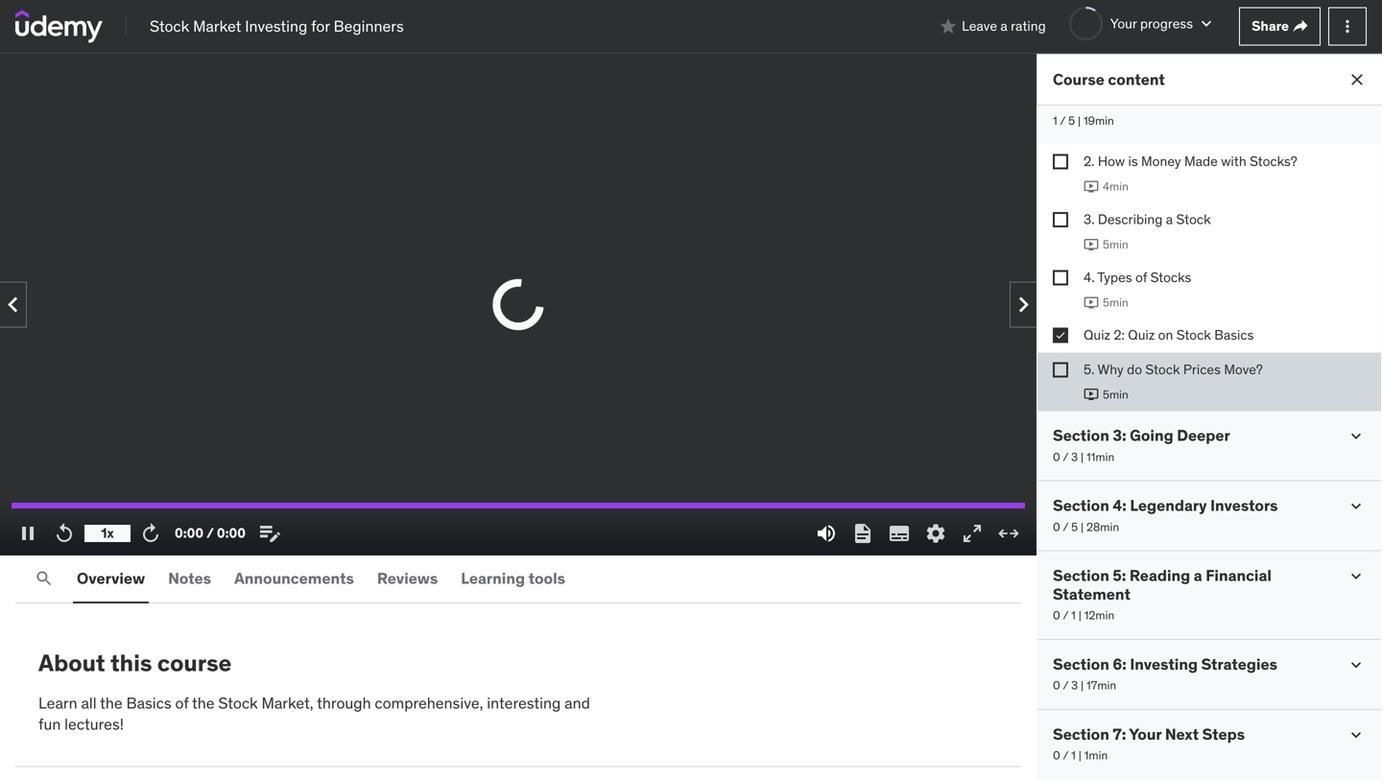 Task type: locate. For each thing, give the bounding box(es) containing it.
a right reading
[[1194, 566, 1203, 586]]

section 2: stock basics 1 / 5 | 19min
[[1053, 90, 1225, 128]]

pause image
[[16, 522, 39, 545]]

section inside section 7: your next steps 0 / 1 | 1min
[[1053, 725, 1110, 744]]

5 inside section 4: legendary investors 0 / 5 | 28min
[[1072, 520, 1078, 535]]

0 vertical spatial small image
[[1197, 14, 1216, 33]]

share button
[[1239, 7, 1321, 46]]

0 vertical spatial 2:
[[1113, 90, 1127, 109]]

this
[[110, 649, 152, 678]]

section 5: reading a financial statement button
[[1053, 566, 1332, 604]]

0 horizontal spatial investing
[[245, 16, 307, 36]]

stock market investing for beginners
[[150, 16, 404, 36]]

investors
[[1211, 496, 1278, 516]]

1 horizontal spatial investing
[[1130, 655, 1198, 674]]

small image
[[1197, 14, 1216, 33], [1347, 91, 1366, 110], [1347, 567, 1366, 586]]

course
[[1053, 70, 1105, 89]]

3 inside section 3: going deeper 0 / 3 | 11min
[[1072, 450, 1078, 464]]

for
[[311, 16, 330, 36]]

/ left 1min
[[1063, 748, 1069, 763]]

0 inside section 3: going deeper 0 / 3 | 11min
[[1053, 450, 1061, 464]]

0 inside section 6: investing strategies 0 / 3 | 17min
[[1053, 678, 1061, 693]]

rating
[[1011, 17, 1046, 35]]

2 quiz from the left
[[1128, 327, 1155, 344]]

do
[[1127, 361, 1142, 378]]

section 7: your next steps 0 / 1 | 1min
[[1053, 725, 1245, 763]]

section up 1min
[[1053, 725, 1110, 744]]

| left 11min
[[1081, 450, 1084, 464]]

4:
[[1113, 496, 1127, 516]]

stock left 'market,'
[[218, 693, 258, 713]]

subtitles image
[[888, 522, 911, 545]]

3 left 17min
[[1072, 678, 1078, 693]]

play describing a stock image
[[1084, 237, 1099, 252]]

| inside section 7: your next steps 0 / 1 | 1min
[[1079, 748, 1082, 763]]

5 left 28min
[[1072, 520, 1078, 535]]

small image for section 3: going deeper
[[1347, 427, 1366, 446]]

section up 28min
[[1053, 496, 1110, 516]]

1 vertical spatial your
[[1129, 725, 1162, 744]]

overview button
[[73, 556, 149, 602]]

2 0:00 from the left
[[217, 525, 246, 542]]

1 vertical spatial 3
[[1072, 678, 1078, 693]]

basics down the about this course
[[126, 693, 172, 713]]

basics inside section 2: stock basics 1 / 5 | 19min
[[1176, 90, 1225, 109]]

| inside section 6: investing strategies 0 / 3 | 17min
[[1081, 678, 1084, 693]]

2 vertical spatial xsmall image
[[1053, 362, 1069, 378]]

2 vertical spatial a
[[1194, 566, 1203, 586]]

3 left 11min
[[1072, 450, 1078, 464]]

section 3: going deeper button
[[1053, 426, 1231, 446]]

section down course
[[1053, 90, 1110, 109]]

types
[[1098, 269, 1132, 286]]

go to previous lecture image
[[0, 289, 28, 320]]

| left 17min
[[1081, 678, 1084, 693]]

0 vertical spatial investing
[[245, 16, 307, 36]]

0 horizontal spatial 0:00
[[175, 525, 204, 542]]

2: up why
[[1114, 327, 1125, 344]]

3 5min from the top
[[1103, 387, 1129, 402]]

1 horizontal spatial of
[[1136, 269, 1147, 286]]

| for section 2: stock basics
[[1078, 113, 1081, 128]]

2 vertical spatial 1
[[1072, 748, 1076, 763]]

| inside "section 5: reading a financial statement 0 / 1 | 12min"
[[1079, 608, 1082, 623]]

5min right 'stop why do stock prices move?' icon
[[1103, 387, 1129, 402]]

5 0 from the top
[[1053, 748, 1061, 763]]

0:00
[[175, 525, 204, 542], [217, 525, 246, 542]]

1 inside section 2: stock basics 1 / 5 | 19min
[[1053, 113, 1058, 128]]

5. why do stock prices move?
[[1084, 361, 1263, 378]]

1 the from the left
[[100, 693, 123, 713]]

1 vertical spatial 5
[[1072, 520, 1078, 535]]

stock down "content"
[[1130, 90, 1173, 109]]

4.
[[1084, 269, 1095, 286]]

your right 7:
[[1129, 725, 1162, 744]]

small image for section 7: your next steps
[[1347, 726, 1366, 745]]

investing for for
[[245, 16, 307, 36]]

1
[[1053, 113, 1058, 128], [1072, 608, 1076, 623], [1072, 748, 1076, 763]]

5 for section 4: legendary investors
[[1072, 520, 1078, 535]]

forward 5 seconds image
[[139, 522, 162, 545]]

course
[[157, 649, 232, 678]]

4 0 from the top
[[1053, 678, 1061, 693]]

2 vertical spatial basics
[[126, 693, 172, 713]]

investing left for
[[245, 16, 307, 36]]

section inside section 3: going deeper 0 / 3 | 11min
[[1053, 426, 1110, 446]]

basics up move? at the right
[[1215, 327, 1254, 344]]

made
[[1185, 153, 1218, 170]]

stock inside learn all the basics of the stock market, through comprehensive, interesting and fun lectures!
[[218, 693, 258, 713]]

leave
[[962, 17, 998, 35]]

28min
[[1087, 520, 1120, 535]]

12min
[[1085, 608, 1115, 623]]

3. describing a stock
[[1084, 211, 1211, 228]]

19min
[[1084, 113, 1114, 128]]

actions image
[[1338, 17, 1357, 36]]

statement
[[1053, 584, 1131, 604]]

0 inside section 4: legendary investors 0 / 5 | 28min
[[1053, 520, 1061, 535]]

is
[[1128, 153, 1138, 170]]

0 horizontal spatial a
[[1001, 17, 1008, 35]]

stock
[[150, 16, 189, 36], [1130, 90, 1173, 109], [1177, 211, 1211, 228], [1177, 327, 1211, 344], [1146, 361, 1180, 378], [218, 693, 258, 713]]

/ left 17min
[[1063, 678, 1069, 693]]

section 3: going deeper 0 / 3 | 11min
[[1053, 426, 1231, 464]]

0 horizontal spatial quiz
[[1084, 327, 1111, 344]]

| left 19min
[[1078, 113, 1081, 128]]

play types of stocks image
[[1084, 295, 1099, 310]]

a inside "section 5: reading a financial statement 0 / 1 | 12min"
[[1194, 566, 1203, 586]]

3 section from the top
[[1053, 496, 1110, 516]]

2: down course content
[[1113, 90, 1127, 109]]

3.
[[1084, 211, 1095, 228]]

0 vertical spatial basics
[[1176, 90, 1225, 109]]

small image inside leave a rating button
[[939, 17, 958, 36]]

small image for section 4: legendary investors
[[1347, 497, 1366, 516]]

reviews
[[377, 569, 438, 588]]

xsmall image left '4.'
[[1053, 270, 1069, 285]]

settings image
[[925, 522, 948, 545]]

0 left 1min
[[1053, 748, 1061, 763]]

1 section from the top
[[1053, 90, 1110, 109]]

0 left 17min
[[1053, 678, 1061, 693]]

5 section from the top
[[1053, 655, 1110, 674]]

basics inside learn all the basics of the stock market, through comprehensive, interesting and fun lectures!
[[126, 693, 172, 713]]

1 vertical spatial 5min
[[1103, 295, 1129, 310]]

6 section from the top
[[1053, 725, 1110, 744]]

small image for section 6: investing strategies
[[1347, 656, 1366, 675]]

0 vertical spatial xsmall image
[[1293, 19, 1309, 34]]

/ left 19min
[[1060, 113, 1066, 128]]

section for section 2: stock basics
[[1053, 90, 1110, 109]]

small image for section 5: reading a financial statement
[[1347, 567, 1366, 586]]

5min right play describing a stock icon
[[1103, 237, 1129, 252]]

section inside section 4: legendary investors 0 / 5 | 28min
[[1053, 496, 1110, 516]]

/ down statement
[[1063, 608, 1069, 623]]

notes button
[[164, 556, 215, 602]]

/ inside section 6: investing strategies 0 / 3 | 17min
[[1063, 678, 1069, 693]]

/ inside "section 5: reading a financial statement 0 / 1 | 12min"
[[1063, 608, 1069, 623]]

| for section 4: legendary investors
[[1081, 520, 1084, 535]]

2 horizontal spatial a
[[1194, 566, 1203, 586]]

investing right 6:
[[1130, 655, 1198, 674]]

2. how is money made with stocks?
[[1084, 153, 1298, 170]]

of down course
[[175, 693, 189, 713]]

0 vertical spatial a
[[1001, 17, 1008, 35]]

17min
[[1087, 678, 1117, 693]]

| left 28min
[[1081, 520, 1084, 535]]

/ inside section 7: your next steps 0 / 1 | 1min
[[1063, 748, 1069, 763]]

basics for learn all the basics of the stock market, through comprehensive, interesting and fun lectures!
[[126, 693, 172, 713]]

stock right do
[[1146, 361, 1180, 378]]

0:00 right forward 5 seconds icon at the left of page
[[175, 525, 204, 542]]

2: for quiz
[[1114, 327, 1125, 344]]

small image inside the your progress dropdown button
[[1197, 14, 1216, 33]]

/ inside section 4: legendary investors 0 / 5 | 28min
[[1063, 520, 1069, 535]]

section for section 4: legendary investors
[[1053, 496, 1110, 516]]

0 horizontal spatial of
[[175, 693, 189, 713]]

course content
[[1053, 70, 1165, 89]]

xsmall image
[[1053, 154, 1069, 169], [1053, 212, 1069, 227], [1053, 270, 1069, 285]]

1 vertical spatial 2:
[[1114, 327, 1125, 344]]

learning
[[461, 569, 525, 588]]

stock left market
[[150, 16, 189, 36]]

1 vertical spatial investing
[[1130, 655, 1198, 674]]

section up 11min
[[1053, 426, 1110, 446]]

3 0 from the top
[[1053, 608, 1061, 623]]

expanded view image
[[997, 522, 1021, 545]]

/ inside section 3: going deeper 0 / 3 | 11min
[[1063, 450, 1069, 464]]

2 5min from the top
[[1103, 295, 1129, 310]]

the right all
[[100, 693, 123, 713]]

| left the 12min
[[1079, 608, 1082, 623]]

1 0 from the top
[[1053, 450, 1061, 464]]

0 vertical spatial your
[[1111, 15, 1137, 32]]

0 vertical spatial 3
[[1072, 450, 1078, 464]]

section 6: investing strategies 0 / 3 | 17min
[[1053, 655, 1278, 693]]

interesting
[[487, 693, 561, 713]]

11min
[[1087, 450, 1115, 464]]

udemy image
[[15, 10, 103, 43]]

0:00 left add note image
[[217, 525, 246, 542]]

a
[[1001, 17, 1008, 35], [1166, 211, 1173, 228], [1194, 566, 1203, 586]]

1 vertical spatial small image
[[1347, 91, 1366, 110]]

quiz left on
[[1128, 327, 1155, 344]]

1 5min from the top
[[1103, 237, 1129, 252]]

2:
[[1113, 90, 1127, 109], [1114, 327, 1125, 344]]

1 horizontal spatial 0:00
[[217, 525, 246, 542]]

7:
[[1113, 725, 1126, 744]]

2 vertical spatial xsmall image
[[1053, 270, 1069, 285]]

2 xsmall image from the top
[[1053, 212, 1069, 227]]

/ up notes at the bottom left
[[206, 525, 214, 542]]

1 horizontal spatial a
[[1166, 211, 1173, 228]]

play how is money made with stocks? image
[[1084, 179, 1099, 194]]

1 left the 12min
[[1072, 608, 1076, 623]]

section for section 7: your next steps
[[1053, 725, 1110, 744]]

| inside section 3: going deeper 0 / 3 | 11min
[[1081, 450, 1084, 464]]

investing for strategies
[[1130, 655, 1198, 674]]

3 inside section 6: investing strategies 0 / 3 | 17min
[[1072, 678, 1078, 693]]

how
[[1098, 153, 1125, 170]]

quiz
[[1084, 327, 1111, 344], [1128, 327, 1155, 344]]

section inside section 6: investing strategies 0 / 3 | 17min
[[1053, 655, 1110, 674]]

/
[[1060, 113, 1066, 128], [1063, 450, 1069, 464], [1063, 520, 1069, 535], [206, 525, 214, 542], [1063, 608, 1069, 623], [1063, 678, 1069, 693], [1063, 748, 1069, 763]]

3
[[1072, 450, 1078, 464], [1072, 678, 1078, 693]]

2 the from the left
[[192, 693, 215, 713]]

section for section 5: reading a financial statement
[[1053, 566, 1110, 586]]

investing inside section 6: investing strategies 0 / 3 | 17min
[[1130, 655, 1198, 674]]

section up 17min
[[1053, 655, 1110, 674]]

0 left 11min
[[1053, 450, 1061, 464]]

4 section from the top
[[1053, 566, 1110, 586]]

2 vertical spatial small image
[[1347, 567, 1366, 586]]

0 down statement
[[1053, 608, 1061, 623]]

2 3 from the top
[[1072, 678, 1078, 693]]

1 left 19min
[[1053, 113, 1058, 128]]

1 horizontal spatial quiz
[[1128, 327, 1155, 344]]

beginners
[[334, 16, 404, 36]]

0:00 / 0:00
[[175, 525, 246, 542]]

3 xsmall image from the top
[[1053, 270, 1069, 285]]

1 xsmall image from the top
[[1053, 154, 1069, 169]]

1 vertical spatial of
[[175, 693, 189, 713]]

4min
[[1103, 179, 1129, 194]]

section inside "section 5: reading a financial statement 0 / 1 | 12min"
[[1053, 566, 1110, 586]]

section 4: legendary investors 0 / 5 | 28min
[[1053, 496, 1278, 535]]

search image
[[35, 569, 54, 589]]

on
[[1158, 327, 1174, 344]]

about this course
[[38, 649, 232, 678]]

| inside section 4: legendary investors 0 / 5 | 28min
[[1081, 520, 1084, 535]]

quiz down play types of stocks image
[[1084, 327, 1111, 344]]

section 6: investing strategies button
[[1053, 655, 1278, 674]]

0 horizontal spatial the
[[100, 693, 123, 713]]

1 vertical spatial 1
[[1072, 608, 1076, 623]]

section for section 6: investing strategies
[[1053, 655, 1110, 674]]

5 left 19min
[[1069, 113, 1075, 128]]

5 inside section 2: stock basics 1 / 5 | 19min
[[1069, 113, 1075, 128]]

0 vertical spatial 5min
[[1103, 237, 1129, 252]]

market,
[[262, 693, 314, 713]]

/ left 28min
[[1063, 520, 1069, 535]]

basics up made
[[1176, 90, 1225, 109]]

2 vertical spatial 5min
[[1103, 387, 1129, 402]]

5
[[1069, 113, 1075, 128], [1072, 520, 1078, 535]]

0 left 28min
[[1053, 520, 1061, 535]]

announcements
[[234, 569, 354, 588]]

/ left 11min
[[1063, 450, 1069, 464]]

a left rating
[[1001, 17, 1008, 35]]

0 vertical spatial 5
[[1069, 113, 1075, 128]]

xsmall image left 2.
[[1053, 154, 1069, 169]]

a right describing on the right top of the page
[[1166, 211, 1173, 228]]

with
[[1221, 153, 1247, 170]]

0 vertical spatial of
[[1136, 269, 1147, 286]]

xsmall image
[[1293, 19, 1309, 34], [1053, 328, 1069, 343], [1053, 362, 1069, 378]]

the down course
[[192, 693, 215, 713]]

transcript in sidebar region image
[[852, 522, 875, 545]]

5min right play types of stocks image
[[1103, 295, 1129, 310]]

1 vertical spatial xsmall image
[[1053, 212, 1069, 227]]

1 3 from the top
[[1072, 450, 1078, 464]]

2: inside section 2: stock basics 1 / 5 | 19min
[[1113, 90, 1127, 109]]

0 vertical spatial xsmall image
[[1053, 154, 1069, 169]]

your progress button
[[1069, 7, 1216, 40]]

basics
[[1176, 90, 1225, 109], [1215, 327, 1254, 344], [126, 693, 172, 713]]

section left 5:
[[1053, 566, 1110, 586]]

strategies
[[1202, 655, 1278, 674]]

2 0 from the top
[[1053, 520, 1061, 535]]

xsmall image left the "3."
[[1053, 212, 1069, 227]]

tools
[[529, 569, 565, 588]]

all
[[81, 693, 97, 713]]

section inside section 2: stock basics 1 / 5 | 19min
[[1053, 90, 1110, 109]]

1 left 1min
[[1072, 748, 1076, 763]]

your left the progress
[[1111, 15, 1137, 32]]

learn
[[38, 693, 77, 713]]

deeper
[[1177, 426, 1231, 446]]

0 vertical spatial 1
[[1053, 113, 1058, 128]]

your progress
[[1111, 15, 1193, 32]]

go to next lecture image
[[1009, 289, 1039, 320]]

money
[[1142, 153, 1181, 170]]

the
[[100, 693, 123, 713], [192, 693, 215, 713]]

stock down 2. how is money made with stocks?
[[1177, 211, 1211, 228]]

fullscreen image
[[961, 522, 984, 545]]

small image
[[939, 17, 958, 36], [1347, 427, 1366, 446], [1347, 497, 1366, 516], [1347, 656, 1366, 675], [1347, 726, 1366, 745]]

| inside section 2: stock basics 1 / 5 | 19min
[[1078, 113, 1081, 128]]

xsmall image inside "share" button
[[1293, 19, 1309, 34]]

| for section 6: investing strategies
[[1081, 678, 1084, 693]]

3 for section 3: going deeper
[[1072, 450, 1078, 464]]

4. types of stocks
[[1084, 269, 1192, 286]]

5min
[[1103, 237, 1129, 252], [1103, 295, 1129, 310], [1103, 387, 1129, 402]]

move?
[[1224, 361, 1263, 378]]

| left 1min
[[1079, 748, 1082, 763]]

2 section from the top
[[1053, 426, 1110, 446]]

0
[[1053, 450, 1061, 464], [1053, 520, 1061, 535], [1053, 608, 1061, 623], [1053, 678, 1061, 693], [1053, 748, 1061, 763]]

of right the types at the top right
[[1136, 269, 1147, 286]]

1 horizontal spatial the
[[192, 693, 215, 713]]



Task type: describe. For each thing, give the bounding box(es) containing it.
5min for why
[[1103, 387, 1129, 402]]

progress bar slider
[[12, 494, 1025, 517]]

notes
[[168, 569, 211, 588]]

5min for describing
[[1103, 237, 1129, 252]]

5 for section 2: stock basics
[[1069, 113, 1075, 128]]

your inside section 7: your next steps 0 / 1 | 1min
[[1129, 725, 1162, 744]]

leave a rating
[[962, 17, 1046, 35]]

quiz 2: quiz on stock basics
[[1084, 327, 1254, 344]]

stock right on
[[1177, 327, 1211, 344]]

stock inside section 2: stock basics 1 / 5 | 19min
[[1130, 90, 1173, 109]]

1 inside section 7: your next steps 0 / 1 | 1min
[[1072, 748, 1076, 763]]

learning tools button
[[457, 556, 569, 602]]

1 0:00 from the left
[[175, 525, 204, 542]]

6:
[[1113, 655, 1127, 674]]

content
[[1108, 70, 1165, 89]]

about
[[38, 649, 105, 678]]

1 quiz from the left
[[1084, 327, 1111, 344]]

basics for section 2: stock basics 1 / 5 | 19min
[[1176, 90, 1225, 109]]

section 2: stock basics button
[[1053, 90, 1225, 109]]

section 5: reading a financial statement 0 / 1 | 12min
[[1053, 566, 1272, 623]]

going
[[1130, 426, 1174, 446]]

xsmall image for 3. describing a stock
[[1053, 212, 1069, 227]]

reviews button
[[373, 556, 442, 602]]

progress
[[1140, 15, 1193, 32]]

announcements button
[[230, 556, 358, 602]]

| for section 3: going deeper
[[1081, 450, 1084, 464]]

fun
[[38, 715, 61, 735]]

stop why do stock prices move? image
[[1084, 387, 1099, 402]]

lectures!
[[64, 715, 124, 735]]

2.
[[1084, 153, 1095, 170]]

learning tools
[[461, 569, 565, 588]]

loading image
[[481, 267, 556, 342]]

through
[[317, 693, 371, 713]]

prices
[[1184, 361, 1221, 378]]

section for section 3: going deeper
[[1053, 426, 1110, 446]]

share
[[1252, 17, 1289, 35]]

0 for section 4: legendary investors
[[1053, 520, 1061, 535]]

comprehensive,
[[375, 693, 483, 713]]

reading
[[1130, 566, 1191, 586]]

next
[[1165, 725, 1199, 744]]

mute image
[[815, 522, 838, 545]]

leave a rating button
[[939, 3, 1046, 49]]

a inside button
[[1001, 17, 1008, 35]]

0 for section 6: investing strategies
[[1053, 678, 1061, 693]]

3:
[[1113, 426, 1127, 446]]

stocks?
[[1250, 153, 1298, 170]]

your inside dropdown button
[[1111, 15, 1137, 32]]

3 for section 6: investing strategies
[[1072, 678, 1078, 693]]

xsmall image for 4. types of stocks
[[1053, 270, 1069, 285]]

stocks
[[1151, 269, 1192, 286]]

0 for section 3: going deeper
[[1053, 450, 1061, 464]]

of inside learn all the basics of the stock market, through comprehensive, interesting and fun lectures!
[[175, 693, 189, 713]]

5.
[[1084, 361, 1095, 378]]

1x button
[[84, 517, 131, 550]]

overview
[[77, 569, 145, 588]]

steps
[[1203, 725, 1245, 744]]

5min for types
[[1103, 295, 1129, 310]]

why
[[1098, 361, 1124, 378]]

1x
[[101, 525, 114, 542]]

xsmall image for 2. how is money made with stocks?
[[1053, 154, 1069, 169]]

learn all the basics of the stock market, through comprehensive, interesting and fun lectures!
[[38, 693, 590, 735]]

1min
[[1085, 748, 1108, 763]]

rewind 5 seconds image
[[53, 522, 76, 545]]

add note image
[[258, 522, 281, 545]]

1 vertical spatial basics
[[1215, 327, 1254, 344]]

sidebar element
[[1037, 5, 1382, 781]]

legendary
[[1130, 496, 1207, 516]]

5:
[[1113, 566, 1126, 586]]

market
[[193, 16, 241, 36]]

0 inside section 7: your next steps 0 / 1 | 1min
[[1053, 748, 1061, 763]]

section 4: legendary investors button
[[1053, 496, 1278, 516]]

financial
[[1206, 566, 1272, 586]]

close course content sidebar image
[[1348, 70, 1367, 89]]

1 inside "section 5: reading a financial statement 0 / 1 | 12min"
[[1072, 608, 1076, 623]]

small image for section 2: stock basics
[[1347, 91, 1366, 110]]

1 vertical spatial xsmall image
[[1053, 328, 1069, 343]]

1 vertical spatial a
[[1166, 211, 1173, 228]]

section 7: your next steps button
[[1053, 725, 1245, 744]]

0 inside "section 5: reading a financial statement 0 / 1 | 12min"
[[1053, 608, 1061, 623]]

describing
[[1098, 211, 1163, 228]]

/ inside section 2: stock basics 1 / 5 | 19min
[[1060, 113, 1066, 128]]

2: for section
[[1113, 90, 1127, 109]]

of inside 'sidebar' element
[[1136, 269, 1147, 286]]

and
[[565, 693, 590, 713]]



Task type: vqa. For each thing, say whether or not it's contained in the screenshot.
GPT
no



